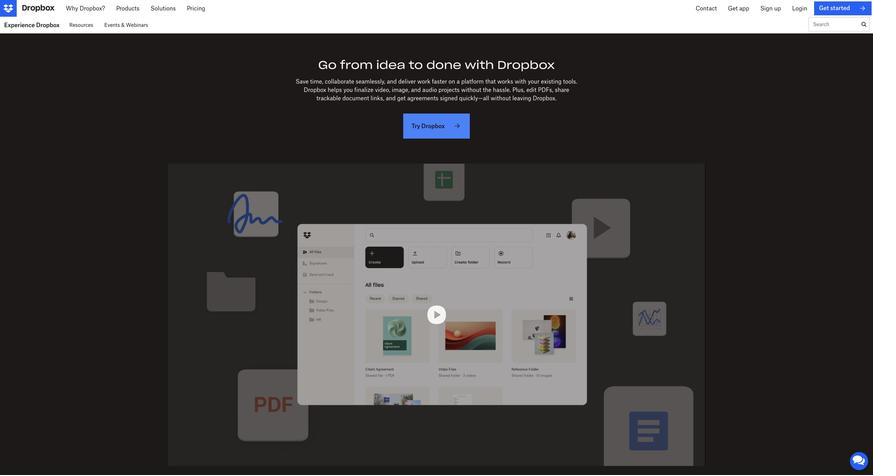 Task type: describe. For each thing, give the bounding box(es) containing it.
resources
[[69, 22, 93, 28]]

sign
[[795, 5, 807, 12]]

that
[[486, 78, 496, 85]]

0 vertical spatial with
[[465, 58, 495, 72]]

get for get app
[[762, 5, 772, 12]]

pdfs,
[[539, 87, 554, 94]]

platform
[[462, 78, 484, 85]]

try dropbox
[[412, 123, 445, 130]]

save
[[296, 78, 309, 85]]

you
[[344, 87, 353, 94]]

get app
[[762, 5, 784, 12]]

deliver
[[399, 78, 416, 85]]

seamlessly,
[[356, 78, 386, 85]]

your
[[528, 78, 540, 85]]

try
[[412, 123, 421, 130]]

1 vertical spatial without
[[491, 95, 511, 102]]

quickly—all
[[460, 95, 490, 102]]

to
[[409, 58, 423, 72]]

signed
[[440, 95, 458, 102]]

faster
[[432, 78, 448, 85]]

works
[[498, 78, 514, 85]]

work
[[418, 78, 431, 85]]

in
[[809, 5, 813, 12]]

events & webinars
[[104, 22, 148, 28]]

solutions button
[[143, 0, 179, 17]]

&
[[121, 22, 125, 28]]

get app button
[[757, 0, 789, 17]]

0 vertical spatial and
[[387, 78, 397, 85]]

leaving
[[513, 95, 532, 102]]

get started
[[826, 5, 856, 12]]

dropbox.
[[533, 95, 557, 102]]

0 horizontal spatial without
[[462, 87, 482, 94]]

a
[[457, 78, 460, 85]]

sign in link
[[795, 1, 813, 15]]

edit
[[527, 87, 537, 94]]

from
[[340, 58, 373, 72]]

existing
[[542, 78, 562, 85]]

get for get started
[[826, 5, 836, 12]]

experience
[[4, 21, 35, 28]]

video,
[[375, 87, 391, 94]]

agreements
[[408, 95, 439, 102]]

finalize
[[355, 87, 374, 94]]

dropbox?
[[78, 5, 103, 12]]

2 vertical spatial and
[[386, 95, 396, 102]]

time,
[[310, 78, 324, 85]]

on
[[449, 78, 456, 85]]

contact button
[[724, 0, 757, 17]]

helps
[[328, 87, 342, 94]]

hassle.
[[493, 87, 511, 94]]

tools.
[[564, 78, 578, 85]]

share
[[555, 87, 570, 94]]

started
[[837, 5, 856, 12]]

resources link
[[69, 17, 93, 33]]

dropbox inside save time, collaborate seamlessly, and deliver work faster on a platform that works with your existing tools. dropbox helps you finalize video, image, and audio projects without the hassle. plus, edit pdfs, share trackable document links, and get agreements signed quickly—all without leaving dropbox.
[[304, 87, 327, 94]]

why dropbox? button
[[58, 0, 109, 17]]

document
[[343, 95, 369, 102]]



Task type: locate. For each thing, give the bounding box(es) containing it.
get started link
[[820, 1, 873, 15]]

without down 'platform'
[[462, 87, 482, 94]]

links,
[[371, 95, 385, 102]]

projects
[[439, 87, 460, 94]]

try dropbox link
[[404, 114, 470, 139]]

with inside save time, collaborate seamlessly, and deliver work faster on a platform that works with your existing tools. dropbox helps you finalize video, image, and audio projects without the hassle. plus, edit pdfs, share trackable document links, and get agreements signed quickly—all without leaving dropbox.
[[515, 78, 527, 85]]

1 get from the left
[[762, 5, 772, 12]]

dropbox
[[36, 21, 60, 28], [498, 58, 555, 72], [304, 87, 327, 94], [422, 123, 445, 130]]

search
[[814, 21, 830, 27]]

1 vertical spatial and
[[411, 87, 421, 94]]

1 horizontal spatial with
[[515, 78, 527, 85]]

experience dropbox link
[[0, 17, 64, 33]]

plus,
[[513, 87, 525, 94]]

trackable
[[317, 95, 341, 102]]

search image
[[862, 22, 867, 27]]

experience dropbox
[[4, 21, 60, 28]]

dropbox down time,
[[304, 87, 327, 94]]

get
[[398, 95, 406, 102]]

idea
[[377, 58, 406, 72]]

get left "app"
[[762, 5, 772, 12]]

and left get
[[386, 95, 396, 102]]

products
[[114, 5, 138, 12]]

get
[[762, 5, 772, 12], [826, 5, 836, 12]]

events
[[104, 22, 120, 28]]

2 get from the left
[[826, 5, 836, 12]]

with up 'platform'
[[465, 58, 495, 72]]

and up agreements
[[411, 87, 421, 94]]

pricing
[[185, 5, 203, 12]]

dropbox right experience
[[36, 21, 60, 28]]

dropbox right try
[[422, 123, 445, 130]]

dropbox up your
[[498, 58, 555, 72]]

0 vertical spatial without
[[462, 87, 482, 94]]

with
[[465, 58, 495, 72], [515, 78, 527, 85]]

get inside get started link
[[826, 5, 836, 12]]

save time, collaborate seamlessly, and deliver work faster on a platform that works with your existing tools. dropbox helps you finalize video, image, and audio projects without the hassle. plus, edit pdfs, share trackable document links, and get agreements signed quickly—all without leaving dropbox.
[[296, 78, 578, 102]]

and
[[387, 78, 397, 85], [411, 87, 421, 94], [386, 95, 396, 102]]

audio
[[423, 87, 437, 94]]

pricing link
[[179, 0, 209, 17]]

image,
[[392, 87, 410, 94]]

without
[[462, 87, 482, 94], [491, 95, 511, 102]]

1 vertical spatial with
[[515, 78, 527, 85]]

0 horizontal spatial with
[[465, 58, 495, 72]]

get left started
[[826, 5, 836, 12]]

None search field
[[810, 18, 859, 35]]

why
[[64, 5, 76, 12]]

done
[[427, 58, 462, 72]]

sign in
[[795, 5, 813, 12]]

1 horizontal spatial without
[[491, 95, 511, 102]]

the
[[483, 87, 492, 94]]

go
[[319, 58, 337, 72]]

solutions
[[149, 5, 174, 12]]

get inside get app button
[[762, 5, 772, 12]]

go from idea to done with dropbox
[[319, 58, 555, 72]]

products button
[[109, 0, 143, 17]]

events & webinars link
[[104, 17, 148, 33]]

with up plus,
[[515, 78, 527, 85]]

webinars
[[126, 22, 148, 28]]

0 horizontal spatial get
[[762, 5, 772, 12]]

and up image,
[[387, 78, 397, 85]]

app
[[774, 5, 784, 12]]

collaborate
[[325, 78, 355, 85]]

without down hassle.
[[491, 95, 511, 102]]

1 horizontal spatial get
[[826, 5, 836, 12]]

why dropbox?
[[64, 5, 103, 12]]

contact
[[730, 5, 751, 12]]



Task type: vqa. For each thing, say whether or not it's contained in the screenshot.
app
yes



